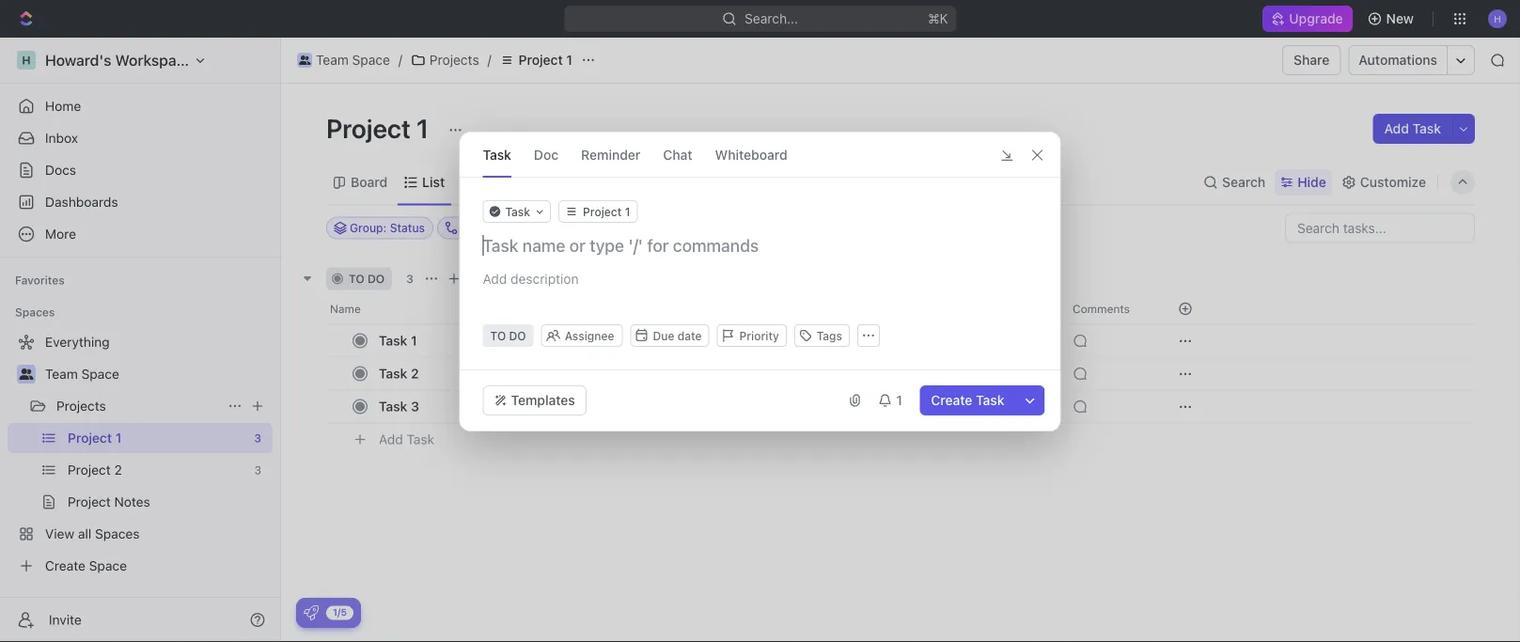 Task type: vqa. For each thing, say whether or not it's contained in the screenshot.
Task 3 on the bottom
yes



Task type: locate. For each thing, give the bounding box(es) containing it.
share
[[1294, 52, 1330, 68]]

templates button
[[483, 385, 587, 416]]

task down ‎task 2
[[379, 399, 407, 414]]

space right user group icon
[[81, 366, 119, 382]]

0 vertical spatial add
[[1384, 121, 1409, 136]]

space
[[352, 52, 390, 68], [81, 366, 119, 382]]

0 horizontal spatial to do
[[349, 272, 385, 285]]

calendar
[[480, 174, 536, 190]]

1 horizontal spatial projects
[[430, 52, 479, 68]]

0 horizontal spatial project 1
[[326, 112, 435, 143]]

1 horizontal spatial project 1
[[519, 52, 573, 68]]

team
[[316, 52, 349, 68], [45, 366, 78, 382]]

1 horizontal spatial team space link
[[292, 49, 395, 71]]

assignee
[[565, 329, 614, 342]]

gantt
[[570, 174, 605, 190]]

1 vertical spatial projects
[[56, 398, 106, 414]]

‎task up ‎task 2
[[379, 333, 407, 348]]

projects link
[[406, 49, 484, 71], [56, 391, 220, 421]]

new
[[1386, 11, 1414, 26]]

add up 'to do' dropdown button
[[465, 272, 487, 285]]

‎task for ‎task 2
[[379, 366, 407, 381]]

upgrade
[[1289, 11, 1343, 26]]

add task button up 'to do' dropdown button
[[443, 267, 523, 290]]

inbox
[[45, 130, 78, 146]]

favorites button
[[8, 269, 72, 291]]

0 vertical spatial project
[[519, 52, 563, 68]]

priority button
[[717, 324, 787, 347]]

0 vertical spatial add task
[[1384, 121, 1441, 136]]

dialog containing task
[[459, 132, 1061, 432]]

2 horizontal spatial add task
[[1384, 121, 1441, 136]]

0 vertical spatial team
[[316, 52, 349, 68]]

0 vertical spatial team space
[[316, 52, 390, 68]]

0 vertical spatial ‎task
[[379, 333, 407, 348]]

1 horizontal spatial to
[[490, 329, 506, 342]]

add up customize
[[1384, 121, 1409, 136]]

customize
[[1360, 174, 1426, 190]]

1 horizontal spatial add task
[[465, 272, 515, 285]]

team space right user group icon
[[45, 366, 119, 382]]

to do up ‎task 2 link
[[490, 329, 526, 342]]

team right user group image
[[316, 52, 349, 68]]

1 vertical spatial add
[[465, 272, 487, 285]]

tree
[[8, 327, 273, 581]]

add task button
[[1373, 114, 1453, 144], [443, 267, 523, 290], [370, 428, 442, 451]]

1 horizontal spatial project
[[519, 52, 563, 68]]

2 horizontal spatial add
[[1384, 121, 1409, 136]]

1 vertical spatial team
[[45, 366, 78, 382]]

team right user group icon
[[45, 366, 78, 382]]

1 horizontal spatial to do
[[490, 329, 526, 342]]

team inside tree
[[45, 366, 78, 382]]

to inside 'to do' dropdown button
[[490, 329, 506, 342]]

1 vertical spatial team space
[[45, 366, 119, 382]]

1 horizontal spatial space
[[352, 52, 390, 68]]

do up ‎task 2 link
[[509, 329, 526, 342]]

0 horizontal spatial team space link
[[45, 359, 269, 389]]

task down calendar
[[505, 205, 530, 218]]

board link
[[347, 169, 388, 196]]

0 horizontal spatial project
[[326, 112, 411, 143]]

1 vertical spatial do
[[509, 329, 526, 342]]

do
[[368, 272, 385, 285], [509, 329, 526, 342]]

1 vertical spatial projects link
[[56, 391, 220, 421]]

do up ‎task 1
[[368, 272, 385, 285]]

1 horizontal spatial team space
[[316, 52, 390, 68]]

tags button
[[794, 324, 850, 347]]

to do
[[349, 272, 385, 285], [490, 329, 526, 342]]

task up 'to do' dropdown button
[[490, 272, 515, 285]]

chat button
[[663, 133, 693, 177]]

date
[[678, 329, 702, 342]]

‎task for ‎task 1
[[379, 333, 407, 348]]

priority
[[739, 329, 779, 342]]

0 vertical spatial projects
[[430, 52, 479, 68]]

0 horizontal spatial add task
[[379, 432, 434, 447]]

1 button
[[870, 385, 912, 416]]

projects
[[430, 52, 479, 68], [56, 398, 106, 414]]

0 horizontal spatial /
[[398, 52, 402, 68]]

0 horizontal spatial space
[[81, 366, 119, 382]]

2 ‎task from the top
[[379, 366, 407, 381]]

1
[[566, 52, 573, 68], [416, 112, 429, 143], [411, 333, 417, 348], [896, 393, 903, 408]]

1 vertical spatial space
[[81, 366, 119, 382]]

1 inside button
[[896, 393, 903, 408]]

0 horizontal spatial add
[[379, 432, 403, 447]]

team space
[[316, 52, 390, 68], [45, 366, 119, 382]]

1 vertical spatial to
[[490, 329, 506, 342]]

create task button
[[920, 385, 1016, 416]]

task up calendar link
[[483, 147, 511, 162]]

whiteboard button
[[715, 133, 788, 177]]

dialog
[[459, 132, 1061, 432]]

2
[[411, 366, 419, 381]]

space right user group image
[[352, 52, 390, 68]]

task down task 3
[[407, 432, 434, 447]]

tags button
[[794, 324, 850, 347]]

project
[[519, 52, 563, 68], [326, 112, 411, 143]]

hide
[[1298, 174, 1326, 190]]

favorites
[[15, 274, 65, 287]]

0 horizontal spatial do
[[368, 272, 385, 285]]

home link
[[8, 91, 273, 121]]

‎task
[[379, 333, 407, 348], [379, 366, 407, 381]]

0 horizontal spatial team
[[45, 366, 78, 382]]

0 horizontal spatial projects
[[56, 398, 106, 414]]

0 vertical spatial 3
[[406, 272, 414, 285]]

0 vertical spatial team space link
[[292, 49, 395, 71]]

0 vertical spatial space
[[352, 52, 390, 68]]

1 vertical spatial ‎task
[[379, 366, 407, 381]]

add task up 'to do' dropdown button
[[465, 272, 515, 285]]

add task
[[1384, 121, 1441, 136], [465, 272, 515, 285], [379, 432, 434, 447]]

reminder
[[581, 147, 641, 162]]

dashboards link
[[8, 187, 273, 217]]

add
[[1384, 121, 1409, 136], [465, 272, 487, 285], [379, 432, 403, 447]]

reminder button
[[581, 133, 641, 177]]

to do up ‎task 1
[[349, 272, 385, 285]]

/
[[398, 52, 402, 68], [488, 52, 491, 68]]

to
[[349, 272, 365, 285], [490, 329, 506, 342]]

automations
[[1359, 52, 1438, 68]]

0 vertical spatial add task button
[[1373, 114, 1453, 144]]

task
[[1413, 121, 1441, 136], [483, 147, 511, 162], [505, 205, 530, 218], [490, 272, 515, 285], [976, 393, 1005, 408], [379, 399, 407, 414], [407, 432, 434, 447]]

dashboards
[[45, 194, 118, 210]]

1 horizontal spatial projects link
[[406, 49, 484, 71]]

1 horizontal spatial add
[[465, 272, 487, 285]]

1 button
[[870, 385, 912, 416]]

add down task 3
[[379, 432, 403, 447]]

team space link
[[292, 49, 395, 71], [45, 359, 269, 389]]

1 horizontal spatial /
[[488, 52, 491, 68]]

project inside project 1 link
[[519, 52, 563, 68]]

0 horizontal spatial team space
[[45, 366, 119, 382]]

upgrade link
[[1263, 6, 1353, 32]]

0 vertical spatial projects link
[[406, 49, 484, 71]]

team space right user group image
[[316, 52, 390, 68]]

task right create
[[976, 393, 1005, 408]]

0 vertical spatial to do
[[349, 272, 385, 285]]

do inside dropdown button
[[509, 329, 526, 342]]

search button
[[1198, 169, 1271, 196]]

whiteboard
[[715, 147, 788, 162]]

spaces
[[15, 306, 55, 319]]

1 horizontal spatial do
[[509, 329, 526, 342]]

user group image
[[19, 369, 33, 380]]

project 1
[[519, 52, 573, 68], [326, 112, 435, 143]]

search...
[[745, 11, 798, 26]]

‎task 2
[[379, 366, 419, 381]]

1 vertical spatial to do
[[490, 329, 526, 342]]

add task button down task 3
[[370, 428, 442, 451]]

3
[[406, 272, 414, 285], [411, 399, 419, 414]]

add task button up customize
[[1373, 114, 1453, 144]]

1 horizontal spatial team
[[316, 52, 349, 68]]

0 vertical spatial to
[[349, 272, 365, 285]]

add task down task 3
[[379, 432, 434, 447]]

add task up customize
[[1384, 121, 1441, 136]]

3 up ‎task 1
[[406, 272, 414, 285]]

2 / from the left
[[488, 52, 491, 68]]

1 ‎task from the top
[[379, 333, 407, 348]]

sidebar navigation
[[0, 38, 281, 642]]

1 vertical spatial project 1
[[326, 112, 435, 143]]

‎task left 2
[[379, 366, 407, 381]]

3 down 2
[[411, 399, 419, 414]]

projects inside sidebar 'navigation'
[[56, 398, 106, 414]]

tree containing team space
[[8, 327, 273, 581]]



Task type: describe. For each thing, give the bounding box(es) containing it.
⌘k
[[928, 11, 948, 26]]

hide button
[[1275, 169, 1332, 196]]

1/5
[[333, 607, 347, 618]]

invite
[[49, 612, 82, 628]]

task 3 link
[[374, 393, 652, 420]]

0 vertical spatial do
[[368, 272, 385, 285]]

inbox link
[[8, 123, 273, 153]]

due
[[653, 329, 675, 342]]

priority button
[[717, 324, 787, 347]]

chat
[[663, 147, 693, 162]]

search
[[1222, 174, 1266, 190]]

docs link
[[8, 155, 273, 185]]

space inside sidebar 'navigation'
[[81, 366, 119, 382]]

user group image
[[299, 55, 311, 65]]

home
[[45, 98, 81, 114]]

automations button
[[1350, 46, 1447, 74]]

task button
[[483, 133, 511, 177]]

task up customize
[[1413, 121, 1441, 136]]

Task name or type '/' for commands text field
[[483, 234, 1041, 257]]

create
[[931, 393, 973, 408]]

customize button
[[1336, 169, 1432, 196]]

‎task 1
[[379, 333, 417, 348]]

task inside task 3 link
[[379, 399, 407, 414]]

doc button
[[534, 133, 559, 177]]

project 1 link
[[495, 49, 577, 71]]

2 vertical spatial add task
[[379, 432, 434, 447]]

table
[[640, 174, 673, 190]]

task inside create task button
[[976, 393, 1005, 408]]

due date button
[[630, 324, 709, 347]]

0 horizontal spatial projects link
[[56, 391, 220, 421]]

team space inside sidebar 'navigation'
[[45, 366, 119, 382]]

docs
[[45, 162, 76, 178]]

list
[[422, 174, 445, 190]]

due date
[[653, 329, 702, 342]]

tree inside sidebar 'navigation'
[[8, 327, 273, 581]]

‎task 2 link
[[374, 360, 652, 387]]

doc
[[534, 147, 559, 162]]

onboarding checklist button image
[[304, 606, 319, 621]]

task inside task dropdown button
[[505, 205, 530, 218]]

templates
[[511, 393, 575, 408]]

onboarding checklist button element
[[304, 606, 319, 621]]

new button
[[1360, 4, 1425, 34]]

list link
[[419, 169, 445, 196]]

1 vertical spatial add task
[[465, 272, 515, 285]]

1 vertical spatial add task button
[[443, 267, 523, 290]]

task 3
[[379, 399, 419, 414]]

Search tasks... text field
[[1286, 214, 1474, 242]]

0 horizontal spatial to
[[349, 272, 365, 285]]

1 / from the left
[[398, 52, 402, 68]]

calendar link
[[476, 169, 536, 196]]

0 vertical spatial project 1
[[519, 52, 573, 68]]

board
[[351, 174, 388, 190]]

task button
[[483, 200, 551, 223]]

1 vertical spatial project
[[326, 112, 411, 143]]

1 vertical spatial 3
[[411, 399, 419, 414]]

tags
[[817, 329, 842, 342]]

gantt link
[[567, 169, 605, 196]]

to do button
[[483, 324, 534, 347]]

2 vertical spatial add
[[379, 432, 403, 447]]

1 vertical spatial team space link
[[45, 359, 269, 389]]

assignee button
[[543, 328, 621, 343]]

to do inside dropdown button
[[490, 329, 526, 342]]

table link
[[636, 169, 673, 196]]

create task
[[931, 393, 1005, 408]]

share button
[[1283, 45, 1341, 75]]

2 vertical spatial add task button
[[370, 428, 442, 451]]

‎task 1 link
[[374, 327, 652, 354]]



